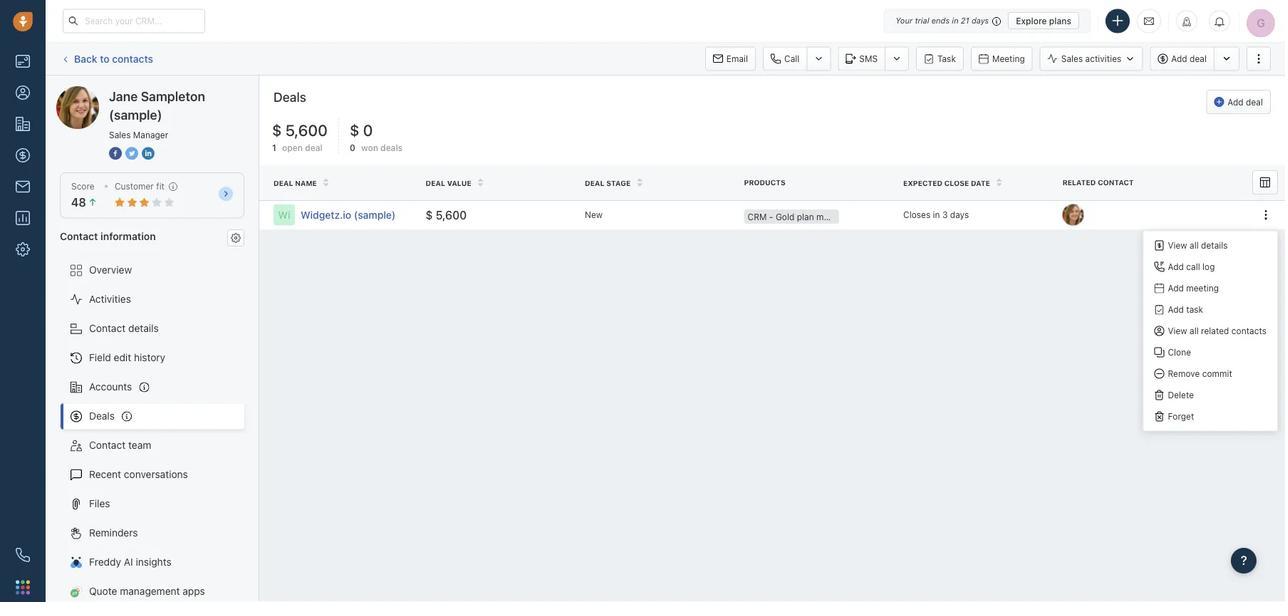 Task type: describe. For each thing, give the bounding box(es) containing it.
explore plans link
[[1009, 12, 1080, 29]]

trial
[[915, 16, 930, 25]]

sms
[[860, 54, 878, 64]]

21
[[961, 16, 970, 25]]

products
[[744, 178, 786, 187]]

commit
[[1203, 369, 1233, 379]]

sales manager
[[109, 130, 168, 140]]

conversations
[[124, 469, 188, 480]]

contact team
[[89, 439, 151, 451]]

accounts
[[89, 381, 132, 393]]

your
[[896, 16, 913, 25]]

team
[[128, 439, 151, 451]]

$ 5,600 1 open deal
[[272, 120, 328, 153]]

jane inside the jane sampleton (sample)
[[109, 88, 138, 104]]

clone
[[1168, 347, 1192, 357]]

1 vertical spatial add deal
[[1228, 97, 1264, 107]]

email button
[[705, 47, 756, 71]]

stage
[[607, 179, 631, 187]]

files
[[89, 498, 110, 510]]

open
[[282, 143, 303, 153]]

log
[[1203, 262, 1216, 272]]

view for view all details
[[1168, 241, 1188, 251]]

48 button
[[71, 196, 98, 209]]

0 horizontal spatial details
[[128, 323, 159, 334]]

expected close date
[[904, 179, 991, 187]]

ends
[[932, 16, 950, 25]]

3
[[943, 210, 948, 220]]

1 horizontal spatial contacts
[[1232, 326, 1267, 336]]

to
[[100, 53, 109, 64]]

contact
[[1098, 178, 1134, 187]]

add task
[[1168, 305, 1204, 315]]

score
[[71, 181, 95, 191]]

manager
[[133, 130, 168, 140]]

ai
[[124, 556, 133, 568]]

management
[[120, 586, 180, 597]]

recent conversations
[[89, 469, 188, 480]]

call link
[[763, 47, 807, 71]]

-
[[770, 212, 774, 222]]

sales for sales activities
[[1062, 54, 1083, 64]]

deal stage
[[585, 179, 631, 187]]

forget
[[1168, 412, 1195, 422]]

phone image
[[16, 548, 30, 562]]

0 vertical spatial 0
[[363, 120, 373, 139]]

view all details link
[[1144, 235, 1278, 256]]

explore plans
[[1017, 16, 1072, 26]]

call
[[1187, 262, 1201, 272]]

customer
[[115, 181, 154, 191]]

sampleton up manager
[[141, 88, 205, 104]]

quote
[[89, 586, 117, 597]]

wi
[[278, 209, 290, 221]]

fit
[[156, 181, 165, 191]]

$ 0 0 won deals
[[350, 120, 403, 153]]

meeting
[[993, 54, 1025, 64]]

widgetz.io (sample)
[[301, 209, 396, 221]]

1 vertical spatial 0
[[350, 143, 355, 153]]

$ for $ 0
[[350, 120, 360, 139]]

jane sampleton (sample) up sales manager
[[85, 86, 202, 98]]

contact details
[[89, 323, 159, 334]]

email
[[727, 54, 748, 64]]

remove
[[1168, 369, 1201, 379]]

meeting button
[[971, 47, 1033, 71]]

deal value
[[426, 179, 472, 187]]

monthly
[[817, 212, 849, 222]]

jane sampleton (sample) up manager
[[109, 88, 205, 122]]

deals
[[381, 143, 403, 153]]

sales activities
[[1062, 54, 1122, 64]]

crm - gold plan monthly (sample)
[[748, 212, 887, 222]]

widgetz.io
[[301, 209, 351, 221]]

0 vertical spatial deal
[[1190, 54, 1207, 64]]

related contact
[[1063, 178, 1134, 187]]

plans
[[1050, 16, 1072, 26]]

value
[[447, 179, 472, 187]]

0 vertical spatial add deal
[[1172, 54, 1207, 64]]

plan
[[797, 212, 814, 222]]

reminders
[[89, 527, 138, 539]]

remove commit
[[1168, 369, 1233, 379]]

related
[[1063, 178, 1096, 187]]

1 vertical spatial days
[[951, 210, 969, 220]]

mng settings image
[[231, 233, 241, 243]]

deal for deal value
[[426, 179, 445, 187]]

explore
[[1017, 16, 1047, 26]]

deal for deal name
[[274, 179, 293, 187]]

view for view all related contacts
[[1168, 326, 1188, 336]]

$ 5,600
[[426, 208, 467, 222]]

freshworks switcher image
[[16, 580, 30, 595]]



Task type: locate. For each thing, give the bounding box(es) containing it.
1
[[272, 143, 276, 153]]

0 up won
[[363, 120, 373, 139]]

1 vertical spatial contact
[[89, 323, 126, 334]]

$ inside $ 0 0 won deals
[[350, 120, 360, 139]]

0 vertical spatial days
[[972, 16, 989, 25]]

0 vertical spatial 5,600
[[286, 120, 328, 139]]

deal left stage
[[585, 179, 605, 187]]

contact for contact team
[[89, 439, 126, 451]]

$
[[272, 120, 282, 139], [350, 120, 360, 139], [426, 208, 433, 222]]

jane
[[85, 86, 107, 98], [109, 88, 138, 104]]

sales for sales manager
[[109, 130, 131, 140]]

sampleton
[[109, 86, 159, 98], [141, 88, 205, 104]]

overview
[[89, 264, 132, 276]]

crm
[[748, 212, 767, 222]]

Search your CRM... text field
[[63, 9, 205, 33]]

closes
[[904, 210, 931, 220]]

add deal
[[1172, 54, 1207, 64], [1228, 97, 1264, 107]]

call
[[785, 54, 800, 64]]

deals up '$ 5,600 1 open deal'
[[274, 89, 306, 104]]

0 left won
[[350, 143, 355, 153]]

1 deal from the left
[[274, 179, 293, 187]]

meeting
[[1187, 283, 1220, 293]]

deals down "accounts"
[[89, 410, 115, 422]]

1 horizontal spatial deal
[[1190, 54, 1207, 64]]

1 vertical spatial in
[[933, 210, 940, 220]]

1 horizontal spatial $
[[350, 120, 360, 139]]

details up the 'history'
[[128, 323, 159, 334]]

all left related
[[1190, 326, 1199, 336]]

(sample) up sales manager
[[109, 107, 162, 122]]

1 vertical spatial add deal button
[[1207, 90, 1272, 114]]

sampleton down back to contacts
[[109, 86, 159, 98]]

1 horizontal spatial in
[[952, 16, 959, 25]]

$ inside '$ 5,600 1 open deal'
[[272, 120, 282, 139]]

0 vertical spatial add deal button
[[1151, 47, 1215, 71]]

contact
[[60, 230, 98, 242], [89, 323, 126, 334], [89, 439, 126, 451]]

task
[[1187, 305, 1204, 315]]

task
[[938, 54, 956, 64]]

gold
[[776, 212, 795, 222]]

$ down deal value
[[426, 208, 433, 222]]

insights
[[136, 556, 172, 568]]

1 vertical spatial view
[[1168, 326, 1188, 336]]

details
[[1202, 241, 1228, 251], [128, 323, 159, 334]]

activities
[[89, 293, 131, 305]]

0 horizontal spatial deal
[[274, 179, 293, 187]]

related
[[1202, 326, 1230, 336]]

1 vertical spatial 5,600
[[436, 208, 467, 222]]

field edit history
[[89, 352, 165, 364]]

in left 3
[[933, 210, 940, 220]]

expected
[[904, 179, 943, 187]]

0 vertical spatial in
[[952, 16, 959, 25]]

days
[[972, 16, 989, 25], [951, 210, 969, 220]]

days right 3
[[951, 210, 969, 220]]

0 horizontal spatial days
[[951, 210, 969, 220]]

deal
[[274, 179, 293, 187], [426, 179, 445, 187], [585, 179, 605, 187]]

your trial ends in 21 days
[[896, 16, 989, 25]]

0 horizontal spatial add deal
[[1172, 54, 1207, 64]]

contact for contact details
[[89, 323, 126, 334]]

won
[[361, 143, 378, 153]]

5,600 down deal value
[[436, 208, 467, 222]]

closes in 3 days
[[904, 210, 969, 220]]

view all details
[[1168, 241, 1228, 251]]

deal left value
[[426, 179, 445, 187]]

close
[[945, 179, 970, 187]]

apps
[[183, 586, 205, 597]]

(sample) right widgetz.io
[[354, 209, 396, 221]]

2 deal from the left
[[426, 179, 445, 187]]

5,600 for $ 5,600
[[436, 208, 467, 222]]

all up call
[[1190, 241, 1199, 251]]

2 all from the top
[[1190, 326, 1199, 336]]

5,600
[[286, 120, 328, 139], [436, 208, 467, 222]]

0 vertical spatial contacts
[[112, 53, 153, 64]]

deals
[[274, 89, 306, 104], [89, 410, 115, 422]]

0 horizontal spatial contacts
[[112, 53, 153, 64]]

contact information
[[60, 230, 156, 242]]

1 horizontal spatial sales
[[1062, 54, 1083, 64]]

edit
[[114, 352, 131, 364]]

1 all from the top
[[1190, 241, 1199, 251]]

2 horizontal spatial deal
[[1247, 97, 1264, 107]]

freddy
[[89, 556, 121, 568]]

all for details
[[1190, 241, 1199, 251]]

contact down the activities
[[89, 323, 126, 334]]

2 horizontal spatial deal
[[585, 179, 605, 187]]

5,600 for $ 5,600 1 open deal
[[286, 120, 328, 139]]

0 horizontal spatial deal
[[305, 143, 323, 153]]

(sample) inside the jane sampleton (sample)
[[109, 107, 162, 122]]

date
[[971, 179, 991, 187]]

(sample) up manager
[[161, 86, 202, 98]]

$ right '$ 5,600 1 open deal'
[[350, 120, 360, 139]]

details up log
[[1202, 241, 1228, 251]]

0 vertical spatial all
[[1190, 241, 1199, 251]]

1 horizontal spatial deal
[[426, 179, 445, 187]]

contacts
[[112, 53, 153, 64], [1232, 326, 1267, 336]]

0 vertical spatial details
[[1202, 241, 1228, 251]]

back
[[74, 53, 97, 64]]

sms button
[[838, 47, 885, 71]]

$ up 1 at the top of the page
[[272, 120, 282, 139]]

0 vertical spatial sales
[[1062, 54, 1083, 64]]

5,600 up open
[[286, 120, 328, 139]]

2 vertical spatial contact
[[89, 439, 126, 451]]

facebook circled image
[[109, 145, 122, 161]]

contact for contact information
[[60, 230, 98, 242]]

in left 21
[[952, 16, 959, 25]]

2 vertical spatial deal
[[305, 143, 323, 153]]

contact up recent
[[89, 439, 126, 451]]

phone element
[[9, 541, 37, 569]]

contact down 48
[[60, 230, 98, 242]]

view all related contacts
[[1168, 326, 1267, 336]]

deal left name
[[274, 179, 293, 187]]

1 horizontal spatial details
[[1202, 241, 1228, 251]]

1 horizontal spatial add deal
[[1228, 97, 1264, 107]]

field
[[89, 352, 111, 364]]

in
[[952, 16, 959, 25], [933, 210, 940, 220]]

twitter circled image
[[125, 145, 138, 161]]

1 vertical spatial sales
[[109, 130, 131, 140]]

all for related
[[1190, 326, 1199, 336]]

information
[[101, 230, 156, 242]]

history
[[134, 352, 165, 364]]

0 horizontal spatial sales
[[109, 130, 131, 140]]

0 vertical spatial contact
[[60, 230, 98, 242]]

1 vertical spatial all
[[1190, 326, 1199, 336]]

name
[[295, 179, 317, 187]]

1 view from the top
[[1168, 241, 1188, 251]]

quote management apps
[[89, 586, 205, 597]]

1 vertical spatial deals
[[89, 410, 115, 422]]

jane down 'to'
[[85, 86, 107, 98]]

0
[[363, 120, 373, 139], [350, 143, 355, 153]]

1 horizontal spatial days
[[972, 16, 989, 25]]

delete
[[1168, 390, 1195, 400]]

2 horizontal spatial $
[[426, 208, 433, 222]]

jane down back to contacts
[[109, 88, 138, 104]]

days right 21
[[972, 16, 989, 25]]

widgetz.io (sample) link
[[301, 208, 412, 222]]

new
[[585, 210, 603, 220]]

view up clone
[[1168, 326, 1188, 336]]

jane sampleton (sample)
[[85, 86, 202, 98], [109, 88, 205, 122]]

freddy ai insights
[[89, 556, 172, 568]]

$ for $ 5,600
[[272, 120, 282, 139]]

1 vertical spatial details
[[128, 323, 159, 334]]

5,600 inside '$ 5,600 1 open deal'
[[286, 120, 328, 139]]

1 horizontal spatial 0
[[363, 120, 373, 139]]

0 horizontal spatial deals
[[89, 410, 115, 422]]

deal inside '$ 5,600 1 open deal'
[[305, 143, 323, 153]]

(sample) right monthly
[[852, 212, 887, 222]]

add
[[1172, 54, 1188, 64], [1228, 97, 1244, 107], [1168, 262, 1185, 272], [1168, 283, 1185, 293], [1168, 305, 1185, 315]]

1 vertical spatial deal
[[1247, 97, 1264, 107]]

back to contacts
[[74, 53, 153, 64]]

1 horizontal spatial deals
[[274, 89, 306, 104]]

view inside view all details link
[[1168, 241, 1188, 251]]

1 vertical spatial contacts
[[1232, 326, 1267, 336]]

0 horizontal spatial $
[[272, 120, 282, 139]]

48
[[71, 196, 86, 209]]

(sample) inside 'widgetz.io (sample)' link
[[354, 209, 396, 221]]

3 deal from the left
[[585, 179, 605, 187]]

1 horizontal spatial jane
[[109, 88, 138, 104]]

contacts right 'to'
[[112, 53, 153, 64]]

activities
[[1086, 54, 1122, 64]]

add meeting
[[1168, 283, 1220, 293]]

view up "add call log"
[[1168, 241, 1188, 251]]

email image
[[1145, 15, 1155, 27]]

recent
[[89, 469, 121, 480]]

0 horizontal spatial jane
[[85, 86, 107, 98]]

customer fit
[[115, 181, 165, 191]]

back to contacts link
[[60, 48, 154, 70]]

2 view from the top
[[1168, 326, 1188, 336]]

sales up facebook circled icon
[[109, 130, 131, 140]]

0 horizontal spatial 0
[[350, 143, 355, 153]]

call button
[[763, 47, 807, 71]]

linkedin circled image
[[142, 145, 155, 161]]

contacts right related
[[1232, 326, 1267, 336]]

task button
[[917, 47, 964, 71]]

0 horizontal spatial 5,600
[[286, 120, 328, 139]]

0 vertical spatial view
[[1168, 241, 1188, 251]]

deal for deal stage
[[585, 179, 605, 187]]

1 horizontal spatial 5,600
[[436, 208, 467, 222]]

0 vertical spatial deals
[[274, 89, 306, 104]]

0 horizontal spatial in
[[933, 210, 940, 220]]

sales left activities
[[1062, 54, 1083, 64]]



Task type: vqa. For each thing, say whether or not it's contained in the screenshot.
Jane Sampleton (sample) link
no



